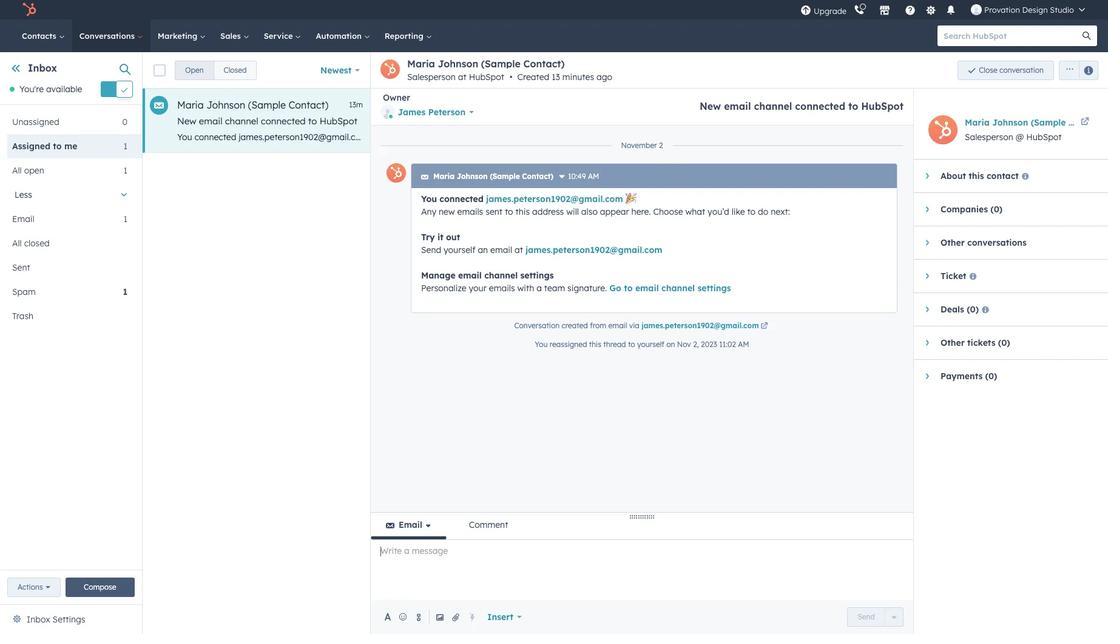 Task type: vqa. For each thing, say whether or not it's contained in the screenshot.
Reporting
yes



Task type: locate. For each thing, give the bounding box(es) containing it.
this inside new email channel connected to hubspot you connected james.peterson1902@gmail.com any new emails sent to this address will also appear here. choose what you'd like to do next:  try it out send yourself an email at <a href = 'mailto:james.p
[[465, 132, 479, 143]]

settings
[[53, 614, 85, 625]]

1 horizontal spatial address
[[532, 206, 564, 217]]

calling icon button
[[849, 2, 870, 18]]

1 horizontal spatial try
[[742, 132, 754, 143]]

salesperson inside the maria johnson (sample contact) salesperson at hubspot • created 13 minutes ago
[[407, 72, 456, 83]]

will inside "you connected james.peterson1902@gmail.com 🎉 any new emails sent to this address will also appear here. choose what you'd like to do next:"
[[567, 206, 579, 217]]

caret image inside deals (0) dropdown button
[[926, 306, 929, 313]]

appear up 'more info' icon
[[550, 132, 579, 143]]

1 horizontal spatial salesperson
[[965, 132, 1014, 143]]

this right about
[[969, 171, 984, 182]]

0 horizontal spatial maria johnson (sample contact)
[[177, 99, 328, 111]]

more info image
[[558, 174, 566, 181]]

marketing link
[[150, 19, 213, 52]]

automation
[[316, 31, 364, 41]]

caret image left other tickets (0)
[[926, 339, 929, 347]]

1 horizontal spatial here.
[[632, 206, 651, 217]]

connected inside "you connected james.peterson1902@gmail.com 🎉 any new emails sent to this address will also appear here. choose what you'd like to do next:"
[[440, 194, 484, 205]]

out inside try it out send yourself an email at james.peterson1902@gmail.com
[[446, 232, 460, 243]]

an up your
[[478, 245, 488, 256]]

hubspot down 'maria johnson (sample contact)' link
[[1027, 132, 1062, 143]]

ticket button
[[914, 260, 1096, 293]]

0 vertical spatial you'd
[[657, 132, 679, 143]]

channel inside new email channel connected to hubspot you connected james.peterson1902@gmail.com any new emails sent to this address will also appear here. choose what you'd like to do next:  try it out send yourself an email at <a href = 'mailto:james.p
[[225, 115, 258, 127]]

reporting link
[[377, 19, 439, 52]]

james.peterson1902@gmail.com inside try it out send yourself an email at james.peterson1902@gmail.com
[[526, 245, 663, 256]]

1 vertical spatial email
[[399, 520, 422, 531]]

1 vertical spatial here.
[[632, 206, 651, 217]]

1 all from the top
[[12, 165, 22, 176]]

thread
[[604, 340, 626, 349]]

caret image left about
[[926, 172, 929, 180]]

yourself left on
[[637, 340, 665, 349]]

1 horizontal spatial new
[[439, 206, 455, 217]]

all left the closed
[[12, 238, 22, 249]]

out down new email channel connected to hubspot heading at the top of page
[[764, 132, 777, 143]]

1 link opens in a new window image from the top
[[761, 321, 768, 332]]

1 vertical spatial you'd
[[708, 206, 730, 217]]

(0)
[[991, 204, 1003, 215], [967, 304, 979, 315], [998, 338, 1011, 348], [986, 371, 998, 382]]

insert
[[487, 612, 514, 623]]

you'd inside "you connected james.peterson1902@gmail.com 🎉 any new emails sent to this address will also appear here. choose what you'd like to do next:"
[[708, 206, 730, 217]]

1 vertical spatial new
[[177, 115, 196, 127]]

tickets
[[968, 338, 996, 348]]

group
[[175, 60, 257, 80], [1054, 60, 1099, 80]]

0 horizontal spatial appear
[[550, 132, 579, 143]]

2 link opens in a new window image from the top
[[761, 323, 768, 330]]

1 horizontal spatial am
[[738, 340, 750, 349]]

close
[[979, 65, 998, 74]]

all for all open
[[12, 165, 22, 176]]

2 vertical spatial send
[[858, 613, 875, 622]]

1 vertical spatial next:
[[771, 206, 790, 217]]

1 vertical spatial james.peterson1902@gmail.com link
[[526, 245, 663, 256]]

0 horizontal spatial what
[[635, 132, 655, 143]]

conversations
[[79, 31, 137, 41]]

peterson
[[428, 107, 466, 118]]

try
[[742, 132, 754, 143], [421, 232, 435, 243]]

1 vertical spatial what
[[686, 206, 706, 217]]

1 horizontal spatial email
[[399, 520, 422, 531]]

(sample up •
[[481, 58, 521, 70]]

0 horizontal spatial choose
[[603, 132, 633, 143]]

1 horizontal spatial also
[[581, 206, 598, 217]]

1 horizontal spatial it
[[756, 132, 762, 143]]

link opens in a new window image
[[761, 321, 768, 332], [761, 323, 768, 330]]

=
[[914, 132, 919, 143]]

settings
[[521, 270, 554, 281], [698, 283, 731, 294]]

1 vertical spatial address
[[532, 206, 564, 217]]

this up try it out send yourself an email at james.peterson1902@gmail.com
[[516, 206, 530, 217]]

spam
[[12, 287, 36, 298]]

channel for new email channel connected to hubspot
[[754, 100, 792, 112]]

1 caret image from the top
[[926, 172, 929, 180]]

inbox up you're available
[[28, 62, 57, 74]]

0 vertical spatial sent
[[435, 132, 452, 143]]

1 horizontal spatial next:
[[771, 206, 790, 217]]

here. inside "you connected james.peterson1902@gmail.com 🎉 any new emails sent to this address will also appear here. choose what you'd like to do next:"
[[632, 206, 651, 217]]

@
[[1016, 132, 1024, 143]]

other up ticket
[[941, 237, 965, 248]]

2 horizontal spatial send
[[858, 613, 875, 622]]

at left <a
[[873, 132, 882, 143]]

0 horizontal spatial try
[[421, 232, 435, 243]]

any
[[371, 132, 386, 143], [421, 206, 437, 217]]

an left <a
[[836, 132, 847, 143]]

0 vertical spatial settings
[[521, 270, 554, 281]]

inbox
[[28, 62, 57, 74], [27, 614, 50, 625]]

2 horizontal spatial yourself
[[802, 132, 834, 143]]

2 horizontal spatial at
[[873, 132, 882, 143]]

sent button
[[7, 256, 128, 280]]

email from maria johnson (sample contact) with subject new email channel connected to hubspot row
[[143, 89, 982, 153]]

yourself inside try it out send yourself an email at james.peterson1902@gmail.com
[[444, 245, 476, 256]]

1 horizontal spatial sent
[[486, 206, 503, 217]]

2 caret image from the top
[[926, 273, 929, 280]]

contacts link
[[15, 19, 72, 52]]

0 horizontal spatial address
[[482, 132, 513, 143]]

0 vertical spatial also
[[531, 132, 547, 143]]

sent
[[12, 262, 30, 273]]

1 vertical spatial appear
[[600, 206, 629, 217]]

new email channel connected to hubspot
[[700, 100, 904, 112]]

here. up 10:49 am
[[581, 132, 600, 143]]

(0) right payments
[[986, 371, 998, 382]]

do inside "you connected james.peterson1902@gmail.com 🎉 any new emails sent to this address will also appear here. choose what you'd like to do next:"
[[758, 206, 769, 217]]

appear down 🎉
[[600, 206, 629, 217]]

1 horizontal spatial an
[[836, 132, 847, 143]]

salesperson up james peterson at the top of the page
[[407, 72, 456, 83]]

1 vertical spatial you
[[421, 194, 437, 205]]

email inside button
[[399, 520, 422, 531]]

james.peterson1902@gmail.com link up manage email channel settings personalize your emails with a team signature. go to email channel settings
[[526, 245, 663, 256]]

any inside new email channel connected to hubspot you connected james.peterson1902@gmail.com any new emails sent to this address will also appear here. choose what you'd like to do next:  try it out send yourself an email at <a href = 'mailto:james.p
[[371, 132, 386, 143]]

johnson
[[438, 58, 478, 70], [206, 99, 245, 111], [993, 117, 1029, 128], [457, 172, 488, 181]]

other for other conversations
[[941, 237, 965, 248]]

1 horizontal spatial at
[[515, 245, 523, 256]]

main content containing maria johnson (sample contact)
[[143, 52, 1108, 634]]

2 other from the top
[[941, 338, 965, 348]]

1 vertical spatial yourself
[[444, 245, 476, 256]]

1 horizontal spatial any
[[421, 206, 437, 217]]

caret image
[[926, 172, 929, 180], [926, 206, 929, 213]]

newest
[[321, 65, 352, 76]]

will inside new email channel connected to hubspot you connected james.peterson1902@gmail.com any new emails sent to this address will also appear here. choose what you'd like to do next:  try it out send yourself an email at <a href = 'mailto:james.p
[[516, 132, 528, 143]]

james.peterson1902@gmail.com link down 'more info' icon
[[486, 194, 623, 205]]

0 vertical spatial choose
[[603, 132, 633, 143]]

(0) right deals on the right of page
[[967, 304, 979, 315]]

0 horizontal spatial send
[[421, 245, 441, 256]]

yourself up manage
[[444, 245, 476, 256]]

menu
[[800, 0, 1094, 19]]

group down search image
[[1054, 60, 1099, 80]]

0 vertical spatial caret image
[[926, 172, 929, 180]]

🎉
[[626, 194, 637, 205]]

other left tickets
[[941, 338, 965, 348]]

it
[[756, 132, 762, 143], [438, 232, 444, 243]]

•
[[510, 72, 513, 83]]

0 vertical spatial all
[[12, 165, 22, 176]]

1 caret image from the top
[[926, 239, 929, 246]]

2 caret image from the top
[[926, 206, 929, 213]]

caret image inside companies (0) dropdown button
[[926, 206, 929, 213]]

at inside new email channel connected to hubspot you connected james.peterson1902@gmail.com any new emails sent to this address will also appear here. choose what you'd like to do next:  try it out send yourself an email at <a href = 'mailto:james.p
[[873, 132, 882, 143]]

inbox for inbox settings
[[27, 614, 50, 625]]

sent up try it out send yourself an email at james.peterson1902@gmail.com
[[486, 206, 503, 217]]

2 all from the top
[[12, 238, 22, 249]]

open
[[24, 165, 44, 176]]

caret image inside other conversations dropdown button
[[926, 239, 929, 246]]

emails inside manage email channel settings personalize your emails with a team signature. go to email channel settings
[[489, 283, 515, 294]]

1 horizontal spatial new
[[700, 100, 721, 112]]

main content
[[143, 52, 1108, 634]]

5 caret image from the top
[[926, 373, 929, 380]]

this down peterson
[[465, 132, 479, 143]]

to
[[849, 100, 859, 112], [308, 115, 317, 127], [454, 132, 463, 143], [697, 132, 705, 143], [53, 141, 62, 152], [505, 206, 513, 217], [748, 206, 756, 217], [624, 283, 633, 294], [628, 340, 635, 349]]

reassigned
[[550, 340, 587, 349]]

(sample down closed button
[[248, 99, 286, 111]]

(sample inside the maria johnson (sample contact) salesperson at hubspot • created 13 minutes ago
[[481, 58, 521, 70]]

emails for manage
[[489, 283, 515, 294]]

channel for new email channel connected to hubspot you connected james.peterson1902@gmail.com any new emails sent to this address will also appear here. choose what you'd like to do next:  try it out send yourself an email at <a href = 'mailto:james.p
[[225, 115, 258, 127]]

to inside manage email channel settings personalize your emails with a team signature. go to email channel settings
[[624, 283, 633, 294]]

choose inside new email channel connected to hubspot you connected james.peterson1902@gmail.com any new emails sent to this address will also appear here. choose what you'd like to do next:  try it out send yourself an email at <a href = 'mailto:james.p
[[603, 132, 633, 143]]

settings up the 2023 on the right
[[698, 283, 731, 294]]

provation design studio
[[985, 5, 1074, 15]]

caret image for other tickets (0)
[[926, 339, 929, 347]]

1 vertical spatial inbox
[[27, 614, 50, 625]]

am right 11:02
[[738, 340, 750, 349]]

<a
[[884, 132, 894, 143]]

payments
[[941, 371, 983, 382]]

settings link
[[923, 3, 939, 16]]

appear inside new email channel connected to hubspot you connected james.peterson1902@gmail.com any new emails sent to this address will also appear here. choose what you'd like to do next:  try it out send yourself an email at <a href = 'mailto:james.p
[[550, 132, 579, 143]]

new
[[388, 132, 404, 143], [439, 206, 455, 217]]

group down sales
[[175, 60, 257, 80]]

channel
[[754, 100, 792, 112], [225, 115, 258, 127], [485, 270, 518, 281], [662, 283, 695, 294]]

maria johnson (sample contact)
[[177, 99, 328, 111], [965, 117, 1105, 128], [433, 172, 554, 181]]

0 vertical spatial do
[[708, 132, 718, 143]]

other
[[941, 237, 965, 248], [941, 338, 965, 348]]

closed
[[24, 238, 50, 249]]

emails inside new email channel connected to hubspot you connected james.peterson1902@gmail.com any new emails sent to this address will also appear here. choose what you'd like to do next:  try it out send yourself an email at <a href = 'mailto:james.p
[[407, 132, 433, 143]]

all inside button
[[12, 238, 22, 249]]

maria
[[407, 58, 435, 70], [177, 99, 204, 111], [965, 117, 990, 128], [433, 172, 455, 181]]

new inside new email channel connected to hubspot you connected james.peterson1902@gmail.com any new emails sent to this address will also appear here. choose what you'd like to do next:  try it out send yourself an email at <a href = 'mailto:james.p
[[177, 115, 196, 127]]

here.
[[581, 132, 600, 143], [632, 206, 651, 217]]

am
[[588, 172, 599, 181], [738, 340, 750, 349]]

me
[[64, 141, 77, 152]]

james.peterson1902@gmail.com link up the 2023 on the right
[[642, 321, 770, 332]]

about this contact button
[[914, 160, 1096, 192]]

1 horizontal spatial group
[[1054, 60, 1099, 80]]

0 vertical spatial here.
[[581, 132, 600, 143]]

caret image left deals on the right of page
[[926, 306, 929, 313]]

1 horizontal spatial appear
[[600, 206, 629, 217]]

0 horizontal spatial also
[[531, 132, 547, 143]]

Open button
[[175, 60, 214, 80]]

all open
[[12, 165, 44, 176]]

caret image for payments (0)
[[926, 373, 929, 380]]

it down new email channel connected to hubspot heading at the top of page
[[756, 132, 762, 143]]

upgrade image
[[801, 5, 812, 16]]

at up peterson
[[458, 72, 467, 83]]

about
[[941, 171, 966, 182]]

1 horizontal spatial what
[[686, 206, 706, 217]]

0 horizontal spatial new
[[388, 132, 404, 143]]

1 horizontal spatial send
[[780, 132, 800, 143]]

at up the with
[[515, 245, 523, 256]]

yourself down new email channel connected to hubspot heading at the top of page
[[802, 132, 834, 143]]

1 for spam
[[123, 287, 128, 298]]

2 vertical spatial you
[[535, 340, 548, 349]]

sent down peterson
[[435, 132, 452, 143]]

you for you connected james.peterson1902@gmail.com 🎉 any new emails sent to this address will also appear here. choose what you'd like to do next:
[[421, 194, 437, 205]]

search image
[[1083, 32, 1091, 40]]

0 vertical spatial next:
[[720, 132, 740, 143]]

all left open
[[12, 165, 22, 176]]

marketplaces button
[[872, 0, 898, 19]]

(0) for companies (0)
[[991, 204, 1003, 215]]

hubspot down 13m
[[320, 115, 358, 127]]

1 other from the top
[[941, 237, 965, 248]]

caret image left ticket
[[926, 273, 929, 280]]

1 group from the left
[[175, 60, 257, 80]]

0 horizontal spatial any
[[371, 132, 386, 143]]

maria johnson (sample contact) inside email from maria johnson (sample contact) with subject new email channel connected to hubspot row
[[177, 99, 328, 111]]

hubspot left •
[[469, 72, 504, 83]]

3 caret image from the top
[[926, 306, 929, 313]]

unassigned
[[12, 117, 59, 128]]

1 vertical spatial at
[[873, 132, 882, 143]]

email
[[12, 214, 34, 225], [399, 520, 422, 531]]

0 vertical spatial what
[[635, 132, 655, 143]]

am right 10:49
[[588, 172, 599, 181]]

send
[[780, 132, 800, 143], [421, 245, 441, 256], [858, 613, 875, 622]]

caret image left payments
[[926, 373, 929, 380]]

1 horizontal spatial do
[[758, 206, 769, 217]]

sales link
[[213, 19, 257, 52]]

a
[[537, 283, 542, 294]]

caret image for other conversations
[[926, 239, 929, 246]]

0 horizontal spatial out
[[446, 232, 460, 243]]

0 vertical spatial you
[[177, 132, 192, 143]]

0 vertical spatial email
[[12, 214, 34, 225]]

address inside "you connected james.peterson1902@gmail.com 🎉 any new emails sent to this address will also appear here. choose what you'd like to do next:"
[[532, 206, 564, 217]]

emails inside "you connected james.peterson1902@gmail.com 🎉 any new emails sent to this address will also appear here. choose what you'd like to do next:"
[[457, 206, 483, 217]]

new email channel connected to hubspot heading
[[700, 100, 904, 112]]

0 horizontal spatial like
[[681, 132, 695, 143]]

2 group from the left
[[1054, 60, 1099, 80]]

0 vertical spatial salesperson
[[407, 72, 456, 83]]

send inside new email channel connected to hubspot you connected james.peterson1902@gmail.com any new emails sent to this address will also appear here. choose what you'd like to do next:  try it out send yourself an email at <a href = 'mailto:james.p
[[780, 132, 800, 143]]

0 horizontal spatial sent
[[435, 132, 452, 143]]

an inside new email channel connected to hubspot you connected james.peterson1902@gmail.com any new emails sent to this address will also appear here. choose what you'd like to do next:  try it out send yourself an email at <a href = 'mailto:james.p
[[836, 132, 847, 143]]

caret image for about this contact 'dropdown button'
[[926, 172, 929, 180]]

1 vertical spatial caret image
[[926, 206, 929, 213]]

(0) for payments (0)
[[986, 371, 998, 382]]

1 vertical spatial also
[[581, 206, 598, 217]]

you'd
[[657, 132, 679, 143], [708, 206, 730, 217]]

1 vertical spatial other
[[941, 338, 965, 348]]

settings image
[[926, 5, 936, 16]]

caret image inside about this contact 'dropdown button'
[[926, 172, 929, 180]]

0 vertical spatial send
[[780, 132, 800, 143]]

all closed
[[12, 238, 50, 249]]

0 horizontal spatial it
[[438, 232, 444, 243]]

james.peterson1902@gmail.com inside new email channel connected to hubspot you connected james.peterson1902@gmail.com any new emails sent to this address will also appear here. choose what you'd like to do next:  try it out send yourself an email at <a href = 'mailto:james.p
[[239, 132, 368, 143]]

service
[[264, 31, 295, 41]]

1 vertical spatial settings
[[698, 283, 731, 294]]

0 horizontal spatial emails
[[407, 132, 433, 143]]

caret image inside payments (0) dropdown button
[[926, 373, 929, 380]]

this inside 'dropdown button'
[[969, 171, 984, 182]]

0 vertical spatial maria johnson (sample contact)
[[177, 99, 328, 111]]

0 horizontal spatial here.
[[581, 132, 600, 143]]

caret image
[[926, 239, 929, 246], [926, 273, 929, 280], [926, 306, 929, 313], [926, 339, 929, 347], [926, 373, 929, 380]]

0 vertical spatial new
[[388, 132, 404, 143]]

0 vertical spatial inbox
[[28, 62, 57, 74]]

1 vertical spatial choose
[[653, 206, 683, 217]]

1 horizontal spatial yourself
[[637, 340, 665, 349]]

0 horizontal spatial new
[[177, 115, 196, 127]]

0 vertical spatial at
[[458, 72, 467, 83]]

1 vertical spatial will
[[567, 206, 579, 217]]

out inside new email channel connected to hubspot you connected james.peterson1902@gmail.com any new emails sent to this address will also appear here. choose what you'd like to do next:  try it out send yourself an email at <a href = 'mailto:james.p
[[764, 132, 777, 143]]

you'd inside new email channel connected to hubspot you connected james.peterson1902@gmail.com any new emails sent to this address will also appear here. choose what you'd like to do next:  try it out send yourself an email at <a href = 'mailto:james.p
[[657, 132, 679, 143]]

trash
[[12, 311, 33, 322]]

yourself inside new email channel connected to hubspot you connected james.peterson1902@gmail.com any new emails sent to this address will also appear here. choose what you'd like to do next:  try it out send yourself an email at <a href = 'mailto:james.p
[[802, 132, 834, 143]]

an
[[836, 132, 847, 143], [478, 245, 488, 256]]

out up manage
[[446, 232, 460, 243]]

email inside try it out send yourself an email at james.peterson1902@gmail.com
[[491, 245, 512, 256]]

1 for email
[[124, 214, 128, 225]]

new inside new email channel connected to hubspot you connected james.peterson1902@gmail.com any new emails sent to this address will also appear here. choose what you'd like to do next:  try it out send yourself an email at <a href = 'mailto:james.p
[[388, 132, 404, 143]]

manage email channel settings personalize your emails with a team signature. go to email channel settings
[[421, 270, 731, 294]]

0 horizontal spatial at
[[458, 72, 467, 83]]

0 horizontal spatial salesperson
[[407, 72, 456, 83]]

salesperson left @
[[965, 132, 1014, 143]]

1 vertical spatial try
[[421, 232, 435, 243]]

1 vertical spatial send
[[421, 245, 441, 256]]

like inside "you connected james.peterson1902@gmail.com 🎉 any new emails sent to this address will also appear here. choose what you'd like to do next:"
[[732, 206, 745, 217]]

service link
[[257, 19, 309, 52]]

1 horizontal spatial you
[[421, 194, 437, 205]]

it inside try it out send yourself an email at james.peterson1902@gmail.com
[[438, 232, 444, 243]]

0 horizontal spatial you
[[177, 132, 192, 143]]

other conversations
[[941, 237, 1027, 248]]

channel for manage email channel settings personalize your emails with a team signature. go to email channel settings
[[485, 270, 518, 281]]

(0) right companies
[[991, 204, 1003, 215]]

1
[[124, 141, 128, 152], [124, 165, 128, 176], [124, 214, 128, 225], [123, 287, 128, 298]]

signature.
[[568, 283, 607, 294]]

with
[[518, 283, 534, 294]]

comment
[[469, 520, 508, 531]]

minutes
[[563, 72, 594, 83]]

caret image left companies
[[926, 206, 929, 213]]

inbox left settings
[[27, 614, 50, 625]]

caret image left the other conversations
[[926, 239, 929, 246]]

what
[[635, 132, 655, 143], [686, 206, 706, 217]]

0 horizontal spatial you'd
[[657, 132, 679, 143]]

1 horizontal spatial settings
[[698, 283, 731, 294]]

0 vertical spatial any
[[371, 132, 386, 143]]

new for new email channel connected to hubspot you connected james.peterson1902@gmail.com any new emails sent to this address will also appear here. choose what you'd like to do next:  try it out send yourself an email at <a href = 'mailto:james.p
[[177, 115, 196, 127]]

send group
[[848, 608, 904, 627]]

you inside "you connected james.peterson1902@gmail.com 🎉 any new emails sent to this address will also appear here. choose what you'd like to do next:"
[[421, 194, 437, 205]]

at inside the maria johnson (sample contact) salesperson at hubspot • created 13 minutes ago
[[458, 72, 467, 83]]

caret image inside other tickets (0) dropdown button
[[926, 339, 929, 347]]

this down the from
[[589, 340, 602, 349]]

it up manage
[[438, 232, 444, 243]]

new inside "you connected james.peterson1902@gmail.com 🎉 any new emails sent to this address will also appear here. choose what you'd like to do next:"
[[439, 206, 455, 217]]

inbox inside 'link'
[[27, 614, 50, 625]]

here. down 🎉
[[632, 206, 651, 217]]

4 caret image from the top
[[926, 339, 929, 347]]

settings up a
[[521, 270, 554, 281]]

you connected james.peterson1902@gmail.com 🎉 any new emails sent to this address will also appear here. choose what you'd like to do next:
[[421, 194, 790, 217]]

0 vertical spatial emails
[[407, 132, 433, 143]]

you
[[177, 132, 192, 143], [421, 194, 437, 205], [535, 340, 548, 349]]

0 vertical spatial new
[[700, 100, 721, 112]]

other conversations button
[[914, 226, 1096, 259]]

choose
[[603, 132, 633, 143], [653, 206, 683, 217]]

1 horizontal spatial like
[[732, 206, 745, 217]]

actions button
[[7, 578, 60, 597]]

10:49
[[568, 172, 586, 181]]

an inside try it out send yourself an email at james.peterson1902@gmail.com
[[478, 245, 488, 256]]

like
[[681, 132, 695, 143], [732, 206, 745, 217]]

also
[[531, 132, 547, 143], [581, 206, 598, 217]]

0 horizontal spatial next:
[[720, 132, 740, 143]]

james peterson image
[[971, 4, 982, 15]]

1 horizontal spatial emails
[[457, 206, 483, 217]]



Task type: describe. For each thing, give the bounding box(es) containing it.
deals
[[941, 304, 965, 315]]

hubspot up <a
[[862, 100, 904, 112]]

send inside try it out send yourself an email at james.peterson1902@gmail.com
[[421, 245, 441, 256]]

maria inside row
[[177, 99, 204, 111]]

next: inside new email channel connected to hubspot you connected james.peterson1902@gmail.com any new emails sent to this address will also appear here. choose what you'd like to do next:  try it out send yourself an email at <a href = 'mailto:james.p
[[720, 132, 740, 143]]

deals (0)
[[941, 304, 979, 315]]

actions
[[18, 583, 43, 592]]

companies (0) button
[[914, 193, 1096, 226]]

johnson inside the maria johnson (sample contact) salesperson at hubspot • created 13 minutes ago
[[438, 58, 478, 70]]

hubspot inside new email channel connected to hubspot you connected james.peterson1902@gmail.com any new emails sent to this address will also appear here. choose what you'd like to do next:  try it out send yourself an email at <a href = 'mailto:james.p
[[320, 115, 358, 127]]

also inside "you connected james.peterson1902@gmail.com 🎉 any new emails sent to this address will also appear here. choose what you'd like to do next:"
[[581, 206, 598, 217]]

created
[[518, 72, 550, 83]]

james.peterson1902@gmail.com inside james.peterson1902@gmail.com link
[[642, 321, 759, 330]]

0 horizontal spatial email
[[12, 214, 34, 225]]

caret image for companies (0) dropdown button
[[926, 206, 929, 213]]

conversations
[[968, 237, 1027, 248]]

you for you reassigned this thread to yourself on nov 2, 2023 11:02 am
[[535, 340, 548, 349]]

marketplaces image
[[880, 5, 891, 16]]

address inside new email channel connected to hubspot you connected james.peterson1902@gmail.com any new emails sent to this address will also appear here. choose what you'd like to do next:  try it out send yourself an email at <a href = 'mailto:james.p
[[482, 132, 513, 143]]

maria johnson (sample contact) salesperson at hubspot • created 13 minutes ago
[[407, 58, 613, 83]]

calling icon image
[[854, 5, 865, 16]]

Search HubSpot search field
[[938, 25, 1087, 46]]

new for new email channel connected to hubspot
[[700, 100, 721, 112]]

hubspot inside the maria johnson (sample contact) salesperson at hubspot • created 13 minutes ago
[[469, 72, 504, 83]]

hubspot link
[[15, 2, 46, 17]]

nov
[[677, 340, 691, 349]]

emails for you
[[457, 206, 483, 217]]

notifications image
[[946, 5, 957, 16]]

assigned to me
[[12, 141, 77, 152]]

companies (0)
[[941, 204, 1003, 215]]

you reassigned this thread to yourself on nov 2, 2023 11:02 am
[[535, 340, 750, 349]]

13
[[552, 72, 560, 83]]

this inside "you connected james.peterson1902@gmail.com 🎉 any new emails sent to this address will also appear here. choose what you'd like to do next:"
[[516, 206, 530, 217]]

you inside new email channel connected to hubspot you connected james.peterson1902@gmail.com any new emails sent to this address will also appear here. choose what you'd like to do next:  try it out send yourself an email at <a href = 'mailto:james.p
[[177, 132, 192, 143]]

conversation
[[1000, 65, 1044, 74]]

design
[[1023, 5, 1048, 15]]

0 vertical spatial james.peterson1902@gmail.com link
[[486, 194, 623, 205]]

all for all closed
[[12, 238, 22, 249]]

sent inside new email channel connected to hubspot you connected james.peterson1902@gmail.com any new emails sent to this address will also appear here. choose what you'd like to do next:  try it out send yourself an email at <a href = 'mailto:james.p
[[435, 132, 452, 143]]

do inside new email channel connected to hubspot you connected james.peterson1902@gmail.com any new emails sent to this address will also appear here. choose what you'd like to do next:  try it out send yourself an email at <a href = 'mailto:james.p
[[708, 132, 718, 143]]

less
[[15, 190, 32, 201]]

conversations link
[[72, 19, 150, 52]]

1 for assigned to me
[[124, 141, 128, 152]]

november
[[621, 141, 657, 150]]

close conversation
[[979, 65, 1044, 74]]

contact) inside row
[[289, 99, 328, 111]]

ticket
[[941, 271, 967, 282]]

owner
[[383, 92, 410, 103]]

contact
[[987, 171, 1019, 182]]

automation link
[[309, 19, 377, 52]]

like inside new email channel connected to hubspot you connected james.peterson1902@gmail.com any new emails sent to this address will also appear here. choose what you'd like to do next:  try it out send yourself an email at <a href = 'mailto:james.p
[[681, 132, 695, 143]]

1 vertical spatial am
[[738, 340, 750, 349]]

you're available image
[[10, 87, 15, 92]]

johnson inside row
[[206, 99, 245, 111]]

1 for all open
[[124, 165, 128, 176]]

2023
[[701, 340, 718, 349]]

inbox for inbox
[[28, 62, 57, 74]]

maria johnson (sample contact) link
[[965, 115, 1105, 130]]

help image
[[905, 5, 916, 16]]

2 horizontal spatial maria johnson (sample contact)
[[965, 117, 1105, 128]]

here. inside new email channel connected to hubspot you connected james.peterson1902@gmail.com any new emails sent to this address will also appear here. choose what you'd like to do next:  try it out send yourself an email at <a href = 'mailto:james.p
[[581, 132, 600, 143]]

other for other tickets (0)
[[941, 338, 965, 348]]

payments (0) button
[[914, 360, 1096, 393]]

at inside try it out send yourself an email at james.peterson1902@gmail.com
[[515, 245, 523, 256]]

send button
[[848, 608, 886, 627]]

conversation created from email via
[[514, 321, 642, 330]]

sales
[[220, 31, 243, 41]]

help button
[[900, 0, 921, 19]]

all closed button
[[7, 231, 128, 256]]

0
[[122, 117, 128, 128]]

new email channel connected to hubspot you connected james.peterson1902@gmail.com any new emails sent to this address will also appear here. choose what you'd like to do next:  try it out send yourself an email at <a href = 'mailto:james.p
[[177, 115, 982, 143]]

james peterson button
[[381, 103, 474, 121]]

james
[[398, 107, 426, 118]]

(sample left 'more info' icon
[[490, 172, 520, 181]]

'mailto:james.p
[[922, 132, 982, 143]]

open
[[185, 65, 204, 74]]

assigned
[[12, 141, 50, 152]]

upgrade
[[814, 6, 847, 15]]

1 vertical spatial salesperson
[[965, 132, 1014, 143]]

ago
[[597, 72, 613, 83]]

any inside "you connected james.peterson1902@gmail.com 🎉 any new emails sent to this address will also appear here. choose what you'd like to do next:"
[[421, 206, 437, 217]]

caret image inside the ticket dropdown button
[[926, 273, 929, 280]]

link opens in a new window image inside james.peterson1902@gmail.com link
[[761, 323, 768, 330]]

close conversation button
[[958, 60, 1054, 80]]

(0) for deals (0)
[[967, 304, 979, 315]]

13m
[[349, 100, 363, 109]]

group containing open
[[175, 60, 257, 80]]

on
[[667, 340, 675, 349]]

(sample up the salesperson @ hubspot
[[1031, 117, 1066, 128]]

menu containing provation design studio
[[800, 0, 1094, 19]]

inbox settings link
[[27, 613, 85, 627]]

search button
[[1077, 25, 1098, 46]]

insert button
[[480, 605, 530, 630]]

compose button
[[65, 578, 135, 597]]

trash button
[[7, 304, 128, 329]]

newest button
[[313, 58, 368, 82]]

what inside new email channel connected to hubspot you connected james.peterson1902@gmail.com any new emails sent to this address will also appear here. choose what you'd like to do next:  try it out send yourself an email at <a href = 'mailto:james.p
[[635, 132, 655, 143]]

2
[[659, 141, 663, 150]]

try inside new email channel connected to hubspot you connected james.peterson1902@gmail.com any new emails sent to this address will also appear here. choose what you'd like to do next:  try it out send yourself an email at <a href = 'mailto:james.p
[[742, 132, 754, 143]]

provation
[[985, 5, 1020, 15]]

send inside button
[[858, 613, 875, 622]]

compose
[[84, 583, 116, 592]]

choose inside "you connected james.peterson1902@gmail.com 🎉 any new emails sent to this address will also appear here. choose what you'd like to do next:"
[[653, 206, 683, 217]]

10:49 am
[[568, 172, 599, 181]]

hubspot image
[[22, 2, 36, 17]]

you're
[[19, 84, 44, 95]]

sent inside "you connected james.peterson1902@gmail.com 🎉 any new emails sent to this address will also appear here. choose what you'd like to do next:"
[[486, 206, 503, 217]]

2 vertical spatial james.peterson1902@gmail.com link
[[642, 321, 770, 332]]

via
[[629, 321, 640, 330]]

also inside new email channel connected to hubspot you connected james.peterson1902@gmail.com any new emails sent to this address will also appear here. choose what you'd like to do next:  try it out send yourself an email at <a href = 'mailto:james.p
[[531, 132, 547, 143]]

(sample inside row
[[248, 99, 286, 111]]

marketing
[[158, 31, 200, 41]]

Closed button
[[213, 60, 257, 80]]

1 horizontal spatial maria johnson (sample contact)
[[433, 172, 554, 181]]

from
[[590, 321, 607, 330]]

your
[[469, 283, 487, 294]]

closed
[[224, 65, 247, 74]]

contacts
[[22, 31, 59, 41]]

maria inside the maria johnson (sample contact) salesperson at hubspot • created 13 minutes ago
[[407, 58, 435, 70]]

appear inside "you connected james.peterson1902@gmail.com 🎉 any new emails sent to this address will also appear here. choose what you'd like to do next:"
[[600, 206, 629, 217]]

november 2
[[621, 141, 663, 150]]

try inside try it out send yourself an email at james.peterson1902@gmail.com
[[421, 232, 435, 243]]

0 horizontal spatial settings
[[521, 270, 554, 281]]

reporting
[[385, 31, 426, 41]]

(0) right tickets
[[998, 338, 1011, 348]]

email button
[[371, 513, 447, 540]]

provation design studio button
[[964, 0, 1093, 19]]

notifications button
[[941, 0, 962, 19]]

what inside "you connected james.peterson1902@gmail.com 🎉 any new emails sent to this address will also appear here. choose what you'd like to do next:"
[[686, 206, 706, 217]]

companies
[[941, 204, 988, 215]]

payments (0)
[[941, 371, 998, 382]]

other tickets (0) button
[[914, 327, 1096, 359]]

11:02
[[720, 340, 736, 349]]

try it out send yourself an email at james.peterson1902@gmail.com
[[421, 232, 663, 256]]

james.peterson1902@gmail.com inside "you connected james.peterson1902@gmail.com 🎉 any new emails sent to this address will also appear here. choose what you'd like to do next:"
[[486, 194, 623, 205]]

it inside new email channel connected to hubspot you connected james.peterson1902@gmail.com any new emails sent to this address will also appear here. choose what you'd like to do next:  try it out send yourself an email at <a href = 'mailto:james.p
[[756, 132, 762, 143]]

manage
[[421, 270, 456, 281]]

go
[[610, 283, 622, 294]]

0 vertical spatial am
[[588, 172, 599, 181]]

next: inside "you connected james.peterson1902@gmail.com 🎉 any new emails sent to this address will also appear here. choose what you'd like to do next:"
[[771, 206, 790, 217]]

salesperson @ hubspot
[[965, 132, 1062, 143]]

contact) inside the maria johnson (sample contact) salesperson at hubspot • created 13 minutes ago
[[524, 58, 565, 70]]



